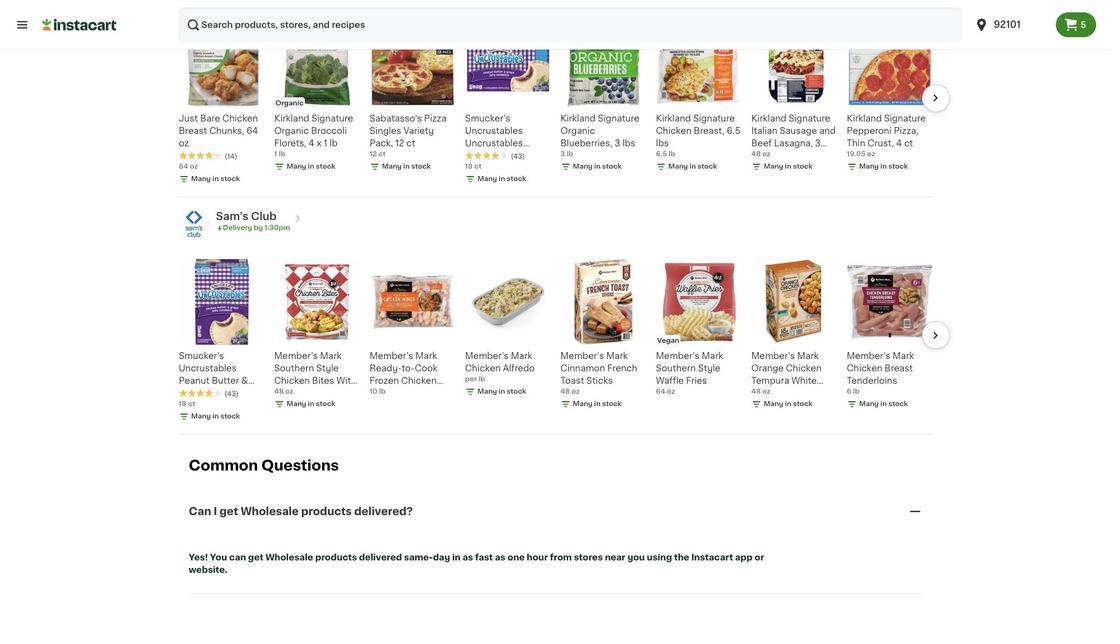Task type: locate. For each thing, give the bounding box(es) containing it.
64 right chunks,
[[247, 127, 258, 135]]

signature up pizza,
[[885, 114, 926, 123]]

kirkland
[[274, 114, 309, 123], [561, 114, 596, 123], [656, 114, 691, 123], [752, 114, 787, 123], [847, 114, 882, 123]]

48
[[752, 151, 761, 158], [274, 388, 284, 395], [561, 388, 570, 395], [752, 388, 761, 395]]

1 vertical spatial &
[[241, 376, 248, 385]]

many for member's mark cinnamon french toast sticks
[[573, 400, 593, 407]]

get inside 'yes! you can get wholesale products delivered same-day in as fast as one hour from stores near you using the instacart app or website.'
[[248, 553, 264, 562]]

2 signature from the left
[[598, 114, 640, 123]]

48 for of
[[274, 388, 284, 395]]

1 horizontal spatial 3
[[615, 139, 621, 148]]

sausage
[[780, 127, 818, 135]]

from
[[550, 553, 572, 562]]

1 horizontal spatial get
[[248, 553, 264, 562]]

1 vertical spatial 18 ct
[[179, 400, 195, 407]]

48 oz
[[752, 151, 771, 158], [274, 388, 294, 395], [752, 388, 771, 395]]

1 horizontal spatial &
[[528, 152, 535, 160]]

2 vertical spatial uncrustables
[[179, 364, 237, 373]]

oz inside smucker's uncrustables uncrustables peanut butter & grape jelly sandwich, 18 x 2.8 oz
[[465, 189, 475, 197]]

1 4 from the left
[[309, 139, 315, 148]]

vegan
[[658, 337, 680, 344]]

jelly
[[494, 164, 515, 173], [208, 389, 229, 397]]

member's mark cinnamon french toast sticks 48 oz
[[561, 351, 638, 395]]

breast inside just bare chicken breast chunks, 64 oz
[[179, 127, 207, 135]]

peanut inside smucker's uncrustables peanut butter & grape jelly sandwich
[[179, 376, 210, 385]]

x left 2.8
[[524, 176, 529, 185]]

stock for kirkland signature italian sausage and beef lasagna, 3 lbs, 2 ct
[[794, 163, 813, 170]]

mark inside member's mark southern style chicken bites with a hint of dill
[[320, 351, 342, 360]]

pizza,
[[894, 127, 919, 135]]

many down pack,
[[382, 163, 402, 170]]

1 horizontal spatial southern
[[656, 364, 696, 373]]

chicken inside "member's mark chicken breast tenderloins 6 lb"
[[847, 364, 883, 373]]

meat
[[752, 389, 774, 397]]

in down member's mark chicken alfredo per lb
[[499, 388, 505, 395]]

waffle
[[656, 376, 684, 385]]

48 down toast
[[561, 388, 570, 395]]

ct inside kirkland signature italian sausage and beef lasagna, 3 lbs, 2 ct
[[777, 152, 786, 160]]

1 signature from the left
[[312, 114, 353, 123]]

in inside 'yes! you can get wholesale products delivered same-day in as fast as one hour from stores near you using the instacart app or website.'
[[452, 553, 461, 562]]

peanut up sandwich
[[179, 376, 210, 385]]

chicken down "cook"
[[401, 376, 437, 385]]

1 horizontal spatial lbs
[[656, 139, 669, 148]]

0 vertical spatial smucker's
[[465, 114, 511, 123]]

stock for kirkland signature organic blueberries, 3 lbs
[[603, 163, 622, 170]]

2 vertical spatial 64
[[656, 388, 666, 395]]

3 right blueberries,
[[615, 139, 621, 148]]

grape up sandwich
[[179, 389, 206, 397]]

lbs inside kirkland signature organic blueberries, 3 lbs 3 lb
[[623, 139, 636, 148]]

in for kirkland signature organic blueberries, 3 lbs
[[595, 163, 601, 170]]

0 horizontal spatial southern
[[274, 364, 314, 373]]

&
[[528, 152, 535, 160], [241, 376, 248, 385]]

1 style from the left
[[317, 364, 339, 373]]

chicken up per
[[465, 364, 501, 373]]

florets,
[[274, 139, 307, 148]]

0 horizontal spatial with
[[337, 376, 357, 385]]

2 orange from the top
[[752, 413, 784, 422]]

lbs
[[623, 139, 636, 148], [656, 139, 669, 148]]

in down crust,
[[881, 163, 887, 170]]

signature inside kirkland signature italian sausage and beef lasagna, 3 lbs, 2 ct
[[789, 114, 831, 123]]

wholesale down the can i get wholesale products delivered?
[[266, 553, 313, 562]]

many for kirkland signature chicken breast, 6.5 lbs
[[669, 163, 688, 170]]

many in stock down blueberries,
[[573, 163, 622, 170]]

near
[[605, 553, 626, 562]]

orange
[[752, 364, 784, 373], [752, 413, 784, 422]]

many in stock
[[287, 163, 336, 170], [382, 163, 431, 170], [573, 163, 622, 170], [669, 163, 718, 170], [764, 163, 813, 170], [860, 163, 909, 170], [191, 176, 240, 183], [478, 176, 527, 183], [478, 388, 527, 395], [287, 400, 336, 407], [573, 400, 622, 407], [764, 400, 813, 407], [860, 400, 909, 407], [191, 413, 240, 420]]

mark inside "member's mark chicken breast tenderloins 6 lb"
[[893, 351, 915, 360]]

0 vertical spatial 18 ct
[[465, 163, 482, 170]]

southern up waffle
[[656, 364, 696, 373]]

kirkland inside "kirkland signature organic broccoli florets, 4 x 1 lb 1 lb"
[[274, 114, 309, 123]]

x down broccoli
[[317, 139, 322, 148]]

1 vertical spatial butter
[[212, 376, 239, 385]]

get inside dropdown button
[[220, 506, 238, 516]]

member's down vegan
[[656, 351, 700, 360]]

many in stock down the 'tenderloins'
[[860, 400, 909, 407]]

southern for chicken
[[274, 364, 314, 373]]

7 member's from the left
[[847, 351, 891, 360]]

sabatasso's
[[370, 114, 422, 123]]

kirkland for kirkland signature italian sausage and beef lasagna, 3 lbs, 2 ct
[[752, 114, 787, 123]]

stock for kirkland signature chicken breast, 6.5 lbs
[[698, 163, 718, 170]]

uncrustables inside smucker's uncrustables peanut butter & grape jelly sandwich
[[179, 364, 237, 373]]

stock down crust,
[[889, 163, 909, 170]]

per
[[465, 376, 477, 382]]

southern
[[274, 364, 314, 373], [656, 364, 696, 373]]

0 vertical spatial get
[[220, 506, 238, 516]]

with inside member's mark southern style chicken bites with a hint of dill
[[337, 376, 357, 385]]

signature inside kirkland signature pepperoni pizza, thin crust, 4 ct 19.05 oz
[[885, 114, 926, 123]]

chicken up the 'tenderloins'
[[847, 364, 883, 373]]

in for member's mark chicken breast tenderloins
[[881, 400, 887, 407]]

many down "64 oz" at the top left of the page
[[191, 176, 211, 183]]

0 vertical spatial uncrustables
[[465, 127, 523, 135]]

18 for smucker's uncrustables peanut butter & grape jelly sandwich
[[179, 400, 187, 407]]

1 horizontal spatial 1
[[324, 139, 328, 148]]

0 horizontal spatial as
[[463, 553, 473, 562]]

style up bites
[[317, 364, 339, 373]]

member's inside member's mark chicken alfredo per lb
[[465, 351, 509, 360]]

1 vertical spatial orange
[[752, 413, 784, 422]]

stock down sabatasso's pizza singles variety pack, 12 ct 12 ct
[[412, 163, 431, 170]]

1 vertical spatial x
[[524, 176, 529, 185]]

chicken left breast,
[[656, 127, 692, 135]]

18 inside smucker's uncrustables uncrustables peanut butter & grape jelly sandwich, 18 x 2.8 oz
[[512, 176, 522, 185]]

member's inside member's mark southern style waffle fries 64 oz
[[656, 351, 700, 360]]

toast
[[561, 376, 585, 385]]

7 mark from the left
[[893, 351, 915, 360]]

kirkland signature organic blueberries, 3 lbs 3 lb
[[561, 114, 640, 158]]

orange down sweet on the bottom right of the page
[[752, 413, 784, 422]]

★★★★★
[[179, 152, 222, 160], [179, 152, 222, 160], [465, 152, 509, 160], [465, 152, 509, 160], [179, 389, 222, 397], [179, 389, 222, 397]]

64 oz
[[179, 163, 198, 170]]

with
[[337, 376, 357, 385], [814, 389, 834, 397]]

in down sabatasso's pizza singles variety pack, 12 ct 12 ct
[[404, 163, 410, 170]]

kirkland for kirkland signature chicken breast, 6.5 lbs 6.5 lb
[[656, 114, 691, 123]]

many in stock for member's mark cinnamon french toast sticks
[[573, 400, 622, 407]]

the
[[674, 553, 690, 562]]

1 horizontal spatial 6.5
[[727, 127, 741, 135]]

member's for member's mark chicken breast tenderloins 6 lb
[[847, 351, 891, 360]]

hint
[[283, 389, 301, 397]]

kirkland inside kirkland signature pepperoni pizza, thin crust, 4 ct 19.05 oz
[[847, 114, 882, 123]]

1 horizontal spatial butter
[[498, 152, 526, 160]]

0 horizontal spatial 4
[[309, 139, 315, 148]]

48 down beef
[[752, 151, 761, 158]]

0 horizontal spatial grape
[[179, 389, 206, 397]]

1 horizontal spatial 12
[[396, 139, 404, 148]]

butter up sandwich
[[212, 376, 239, 385]]

mark for member's mark orange chicken tempura white meat chicken with a sweet and tangy orange sauce
[[798, 351, 819, 360]]

3 down blueberries,
[[561, 151, 565, 158]]

3 mark from the left
[[511, 351, 533, 360]]

1 horizontal spatial grape
[[465, 164, 492, 173]]

3 signature from the left
[[694, 114, 735, 123]]

3 member's from the left
[[465, 351, 509, 360]]

same-
[[404, 553, 433, 562]]

item carousel region containing just bare chicken breast chunks, 64 oz
[[162, 17, 950, 197]]

many down the 19.05
[[860, 163, 879, 170]]

many in stock down sabatasso's pizza singles variety pack, 12 ct 12 ct
[[382, 163, 431, 170]]

0 vertical spatial (43)
[[511, 153, 525, 160]]

oz inside member's mark cinnamon french toast sticks 48 oz
[[572, 388, 580, 395]]

0 vertical spatial 18
[[465, 163, 473, 170]]

kirkland signature pepperoni pizza, thin crust, 4 ct 19.05 oz
[[847, 114, 926, 158]]

many in stock down kirkland signature chicken breast, 6.5 lbs 6.5 lb
[[669, 163, 718, 170]]

grape inside smucker's uncrustables uncrustables peanut butter & grape jelly sandwich, 18 x 2.8 oz
[[465, 164, 492, 173]]

2 item carousel region from the top
[[162, 254, 950, 429]]

1 vertical spatial (43)
[[225, 390, 239, 397]]

many for member's mark chicken alfredo
[[478, 388, 497, 395]]

oz down waffle
[[667, 388, 675, 395]]

48 oz down tempura
[[752, 388, 771, 395]]

style inside member's mark southern style chicken bites with a hint of dill
[[317, 364, 339, 373]]

5 mark from the left
[[702, 351, 724, 360]]

4
[[309, 139, 315, 148], [897, 139, 903, 148]]

tenderloins
[[847, 376, 898, 385]]

1 vertical spatial item carousel region
[[162, 254, 950, 429]]

orange up tempura
[[752, 364, 784, 373]]

stock for kirkland signature organic broccoli florets, 4 x 1 lb
[[316, 163, 336, 170]]

0 vertical spatial 64
[[247, 127, 258, 135]]

many down member's mark chicken alfredo per lb
[[478, 388, 497, 395]]

many for kirkland signature pepperoni pizza, thin crust, 4 ct
[[860, 163, 879, 170]]

1 vertical spatial 18
[[512, 176, 522, 185]]

12 down pack,
[[370, 151, 377, 158]]

peanut up sandwich,
[[465, 152, 496, 160]]

1 horizontal spatial 18
[[465, 163, 473, 170]]

stock down the 'tenderloins'
[[889, 400, 909, 407]]

19.05
[[847, 151, 866, 158]]

1 horizontal spatial 18 ct
[[465, 163, 482, 170]]

instacart logo image
[[42, 17, 117, 32]]

4 down pizza,
[[897, 139, 903, 148]]

1 horizontal spatial with
[[814, 389, 834, 397]]

1 vertical spatial peanut
[[179, 376, 210, 385]]

member's inside member's mark southern style chicken bites with a hint of dill
[[274, 351, 318, 360]]

oz
[[179, 139, 189, 148], [763, 151, 771, 158], [868, 151, 876, 158], [190, 163, 198, 170], [465, 189, 475, 197], [285, 388, 294, 395], [572, 388, 580, 395], [667, 388, 675, 395], [763, 388, 771, 395]]

many in stock for sabatasso's pizza singles variety pack, 12 ct
[[382, 163, 431, 170]]

chicken
[[222, 114, 258, 123], [656, 127, 692, 135], [465, 364, 501, 373], [786, 364, 822, 373], [847, 364, 883, 373], [274, 376, 310, 385], [401, 376, 437, 385], [776, 389, 812, 397]]

southern inside member's mark southern style waffle fries 64 oz
[[656, 364, 696, 373]]

2 member's from the left
[[370, 351, 414, 360]]

1 vertical spatial breast
[[885, 364, 913, 373]]

in up sam's on the top of page
[[213, 176, 219, 183]]

item carousel region
[[162, 17, 950, 197], [162, 254, 950, 429]]

2 horizontal spatial 18
[[512, 176, 522, 185]]

1 vertical spatial 6.5
[[656, 151, 667, 158]]

1 horizontal spatial as
[[495, 553, 506, 562]]

0 horizontal spatial lbs
[[623, 139, 636, 148]]

as left fast
[[463, 553, 473, 562]]

4 right florets,
[[309, 139, 315, 148]]

products inside dropdown button
[[301, 506, 352, 516]]

in down "kirkland signature organic broccoli florets, 4 x 1 lb 1 lb" on the left
[[308, 163, 314, 170]]

0 horizontal spatial (43)
[[225, 390, 239, 397]]

2 kirkland from the left
[[561, 114, 596, 123]]

signature inside kirkland signature chicken breast, 6.5 lbs 6.5 lb
[[694, 114, 735, 123]]

stock down dill
[[316, 400, 336, 407]]

organic
[[276, 100, 304, 107], [274, 127, 309, 135], [561, 127, 596, 135]]

1 orange from the top
[[752, 364, 784, 373]]

delivered
[[359, 553, 402, 562]]

a left 'hint' on the bottom left of the page
[[274, 389, 281, 397]]

or
[[755, 553, 765, 562]]

2 horizontal spatial 3
[[816, 139, 821, 148]]

a inside member's mark orange chicken tempura white meat chicken with a sweet and tangy orange sauce
[[752, 401, 758, 410]]

style for fries
[[698, 364, 721, 373]]

3 kirkland from the left
[[656, 114, 691, 123]]

signature up broccoli
[[312, 114, 353, 123]]

member's inside member's mark cinnamon french toast sticks 48 oz
[[561, 351, 605, 360]]

in down lasagna,
[[786, 163, 792, 170]]

0 horizontal spatial breast
[[179, 127, 207, 135]]

products
[[301, 506, 352, 516], [315, 553, 357, 562]]

mark inside member's mark chicken alfredo per lb
[[511, 351, 533, 360]]

mark inside member's mark ready-to-cook frozen chicken wings
[[416, 351, 437, 360]]

4 inside kirkland signature pepperoni pizza, thin crust, 4 ct 19.05 oz
[[897, 139, 903, 148]]

many in stock for member's mark chicken breast tenderloins
[[860, 400, 909, 407]]

many in stock for kirkland signature organic broccoli florets, 4 x 1 lb
[[287, 163, 336, 170]]

oz down crust,
[[868, 151, 876, 158]]

many in stock down of
[[287, 400, 336, 407]]

0 vertical spatial 12
[[396, 139, 404, 148]]

pepperoni
[[847, 127, 892, 135]]

0 horizontal spatial x
[[317, 139, 322, 148]]

smucker's
[[465, 114, 511, 123], [179, 351, 224, 360]]

oz inside member's mark southern style waffle fries 64 oz
[[667, 388, 675, 395]]

0 vertical spatial item carousel region
[[162, 17, 950, 197]]

uncrustables for smucker's uncrustables peanut butter & grape jelly sandwich
[[179, 364, 237, 373]]

signature up blueberries,
[[598, 114, 640, 123]]

wholesale down common questions
[[241, 506, 299, 516]]

4 kirkland from the left
[[752, 114, 787, 123]]

Search field
[[179, 7, 962, 42]]

a inside member's mark southern style chicken bites with a hint of dill
[[274, 389, 281, 397]]

6.5
[[727, 127, 741, 135], [656, 151, 667, 158]]

smucker's inside smucker's uncrustables uncrustables peanut butter & grape jelly sandwich, 18 x 2.8 oz
[[465, 114, 511, 123]]

1 vertical spatial smucker's
[[179, 351, 224, 360]]

1 kirkland from the left
[[274, 114, 309, 123]]

1 down florets,
[[274, 151, 277, 158]]

get right the can
[[248, 553, 264, 562]]

signature for blueberries,
[[598, 114, 640, 123]]

in
[[308, 163, 314, 170], [404, 163, 410, 170], [595, 163, 601, 170], [690, 163, 696, 170], [786, 163, 792, 170], [881, 163, 887, 170], [213, 176, 219, 183], [499, 176, 505, 183], [499, 388, 505, 395], [308, 400, 314, 407], [595, 400, 601, 407], [786, 400, 792, 407], [881, 400, 887, 407], [213, 413, 219, 420], [452, 553, 461, 562]]

organic inside kirkland signature organic blueberries, 3 lbs 3 lb
[[561, 127, 596, 135]]

jelly inside smucker's uncrustables uncrustables peanut butter & grape jelly sandwich, 18 x 2.8 oz
[[494, 164, 515, 173]]

0 horizontal spatial 1
[[274, 151, 277, 158]]

None search field
[[179, 7, 962, 42]]

1 horizontal spatial a
[[752, 401, 758, 410]]

butter
[[498, 152, 526, 160], [212, 376, 239, 385]]

0 horizontal spatial butter
[[212, 376, 239, 385]]

a
[[274, 389, 281, 397], [752, 401, 758, 410]]

jelly up sandwich,
[[494, 164, 515, 173]]

oz left of
[[285, 388, 294, 395]]

oz down toast
[[572, 388, 580, 395]]

1 vertical spatial grape
[[179, 389, 206, 397]]

as left one at the bottom left of page
[[495, 553, 506, 562]]

0 horizontal spatial 12
[[370, 151, 377, 158]]

in for member's mark southern style chicken bites with a hint of dill
[[308, 400, 314, 407]]

many down meat
[[764, 400, 784, 407]]

organic for kirkland signature organic blueberries, 3 lbs
[[561, 127, 596, 135]]

x inside smucker's uncrustables uncrustables peanut butter & grape jelly sandwich, 18 x 2.8 oz
[[524, 176, 529, 185]]

beef
[[752, 139, 772, 148]]

5 signature from the left
[[885, 114, 926, 123]]

1 down broccoli
[[324, 139, 328, 148]]

0 horizontal spatial &
[[241, 376, 248, 385]]

in for member's mark chicken alfredo
[[499, 388, 505, 395]]

& inside smucker's uncrustables uncrustables peanut butter & grape jelly sandwich, 18 x 2.8 oz
[[528, 152, 535, 160]]

1 horizontal spatial 4
[[897, 139, 903, 148]]

southern for waffle
[[656, 364, 696, 373]]

mark up 'white'
[[798, 351, 819, 360]]

6 mark from the left
[[798, 351, 819, 360]]

mark up alfredo
[[511, 351, 533, 360]]

1 horizontal spatial breast
[[885, 364, 913, 373]]

1 vertical spatial a
[[752, 401, 758, 410]]

1 horizontal spatial style
[[698, 364, 721, 373]]

stock down kirkland signature organic blueberries, 3 lbs 3 lb
[[603, 163, 622, 170]]

(43) for sandwich
[[225, 390, 239, 397]]

signature inside "kirkland signature organic broccoli florets, 4 x 1 lb 1 lb"
[[312, 114, 353, 123]]

1 mark from the left
[[320, 351, 342, 360]]

2 southern from the left
[[656, 364, 696, 373]]

by
[[254, 225, 263, 232]]

0 horizontal spatial a
[[274, 389, 281, 397]]

1 vertical spatial products
[[315, 553, 357, 562]]

using
[[647, 553, 672, 562]]

0 vertical spatial wholesale
[[241, 506, 299, 516]]

mark up fries
[[702, 351, 724, 360]]

many for member's mark chicken breast tenderloins
[[860, 400, 879, 407]]

0 horizontal spatial get
[[220, 506, 238, 516]]

x
[[317, 139, 322, 148], [524, 176, 529, 185]]

1 member's from the left
[[274, 351, 318, 360]]

many down the 'tenderloins'
[[860, 400, 879, 407]]

jelly up sandwich
[[208, 389, 229, 397]]

3 down and at the right top of page
[[816, 139, 821, 148]]

chicken inside just bare chicken breast chunks, 64 oz
[[222, 114, 258, 123]]

6 member's from the left
[[752, 351, 795, 360]]

products down questions at the left
[[301, 506, 352, 516]]

64
[[247, 127, 258, 135], [179, 163, 188, 170], [656, 388, 666, 395]]

48 oz left of
[[274, 388, 294, 395]]

many in stock for member's mark orange chicken tempura white meat chicken with a sweet and tangy orange sauce
[[764, 400, 813, 407]]

peanut
[[465, 152, 496, 160], [179, 376, 210, 385]]

of
[[303, 389, 314, 397]]

1 horizontal spatial peanut
[[465, 152, 496, 160]]

0 vertical spatial with
[[337, 376, 357, 385]]

kirkland inside kirkland signature italian sausage and beef lasagna, 3 lbs, 2 ct
[[752, 114, 787, 123]]

can i get wholesale products delivered? button
[[189, 489, 923, 534]]

breast inside "member's mark chicken breast tenderloins 6 lb"
[[885, 364, 913, 373]]

many in stock down "kirkland signature organic broccoli florets, 4 x 1 lb 1 lb" on the left
[[287, 163, 336, 170]]

chicken inside member's mark chicken alfredo per lb
[[465, 364, 501, 373]]

with right bites
[[337, 376, 357, 385]]

0 vertical spatial 6.5
[[727, 127, 741, 135]]

0 vertical spatial products
[[301, 506, 352, 516]]

0 horizontal spatial peanut
[[179, 376, 210, 385]]

1 horizontal spatial (43)
[[511, 153, 525, 160]]

in for member's mark orange chicken tempura white meat chicken with a sweet and tangy orange sauce
[[786, 400, 792, 407]]

mark inside member's mark orange chicken tempura white meat chicken with a sweet and tangy orange sauce
[[798, 351, 819, 360]]

wholesale
[[241, 506, 299, 516], [266, 553, 313, 562]]

1 item carousel region from the top
[[162, 17, 950, 197]]

many for member's mark orange chicken tempura white meat chicken with a sweet and tangy orange sauce
[[764, 400, 784, 407]]

0 horizontal spatial 18
[[179, 400, 187, 407]]

signature
[[312, 114, 353, 123], [598, 114, 640, 123], [694, 114, 735, 123], [789, 114, 831, 123], [885, 114, 926, 123]]

1 lbs from the left
[[623, 139, 636, 148]]

1 horizontal spatial smucker's
[[465, 114, 511, 123]]

0 vertical spatial peanut
[[465, 152, 496, 160]]

lb inside kirkland signature chicken breast, 6.5 lbs 6.5 lb
[[669, 151, 676, 158]]

1 southern from the left
[[274, 364, 314, 373]]

butter up sandwich,
[[498, 152, 526, 160]]

oz inside just bare chicken breast chunks, 64 oz
[[179, 139, 189, 148]]

0 vertical spatial orange
[[752, 364, 784, 373]]

0 vertical spatial a
[[274, 389, 281, 397]]

a down meat
[[752, 401, 758, 410]]

mark
[[320, 351, 342, 360], [416, 351, 437, 360], [511, 351, 533, 360], [607, 351, 628, 360], [702, 351, 724, 360], [798, 351, 819, 360], [893, 351, 915, 360]]

butter inside smucker's uncrustables uncrustables peanut butter & grape jelly sandwich, 18 x 2.8 oz
[[498, 152, 526, 160]]

0 vertical spatial grape
[[465, 164, 492, 173]]

stock down kirkland signature chicken breast, 6.5 lbs 6.5 lb
[[698, 163, 718, 170]]

4 member's from the left
[[561, 351, 605, 360]]

many in stock for member's mark chicken alfredo
[[478, 388, 527, 395]]

mark for member's mark southern style chicken bites with a hint of dill
[[320, 351, 342, 360]]

member's up per
[[465, 351, 509, 360]]

member's mark chicken alfredo per lb
[[465, 351, 535, 382]]

1 vertical spatial jelly
[[208, 389, 229, 397]]

1 vertical spatial 12
[[370, 151, 377, 158]]

2 horizontal spatial 64
[[656, 388, 666, 395]]

1 vertical spatial wholesale
[[266, 553, 313, 562]]

48 inside member's mark cinnamon french toast sticks 48 oz
[[561, 388, 570, 395]]

organic inside "kirkland signature organic broccoli florets, 4 x 1 lb 1 lb"
[[274, 127, 309, 135]]

mark inside member's mark cinnamon french toast sticks 48 oz
[[607, 351, 628, 360]]

grape inside smucker's uncrustables peanut butter & grape jelly sandwich
[[179, 389, 206, 397]]

signature inside kirkland signature organic blueberries, 3 lbs 3 lb
[[598, 114, 640, 123]]

smucker's right pizza
[[465, 114, 511, 123]]

2 lbs from the left
[[656, 139, 669, 148]]

48 down tempura
[[752, 388, 761, 395]]

oz down sandwich,
[[465, 189, 475, 197]]

in down sticks on the bottom
[[595, 400, 601, 407]]

1 horizontal spatial x
[[524, 176, 529, 185]]

0 horizontal spatial 18 ct
[[179, 400, 195, 407]]

lbs for kirkland signature chicken breast, 6.5 lbs
[[656, 139, 669, 148]]

smucker's for smucker's uncrustables uncrustables peanut butter & grape jelly sandwich, 18 x 2.8 oz
[[465, 114, 511, 123]]

member's inside "member's mark chicken breast tenderloins 6 lb"
[[847, 351, 891, 360]]

sandwich
[[179, 401, 221, 410]]

1 vertical spatial 1
[[274, 151, 277, 158]]

many in stock down crust,
[[860, 163, 909, 170]]

2 mark from the left
[[416, 351, 437, 360]]

92101
[[994, 20, 1021, 29]]

kirkland inside kirkland signature organic blueberries, 3 lbs 3 lb
[[561, 114, 596, 123]]

member's inside member's mark ready-to-cook frozen chicken wings
[[370, 351, 414, 360]]

0 horizontal spatial 6.5
[[656, 151, 667, 158]]

many down 'hint' on the bottom left of the page
[[287, 400, 306, 407]]

6
[[847, 388, 852, 395]]

lb
[[330, 139, 338, 148], [279, 151, 286, 158], [567, 151, 574, 158], [669, 151, 676, 158], [479, 376, 485, 382], [379, 388, 386, 395], [854, 388, 860, 395]]

signature for breast,
[[694, 114, 735, 123]]

smucker's inside smucker's uncrustables peanut butter & grape jelly sandwich
[[179, 351, 224, 360]]

lb inside kirkland signature organic blueberries, 3 lbs 3 lb
[[567, 151, 574, 158]]

oz inside kirkland signature pepperoni pizza, thin crust, 4 ct 19.05 oz
[[868, 151, 876, 158]]

mark inside member's mark southern style waffle fries 64 oz
[[702, 351, 724, 360]]

breast up the 'tenderloins'
[[885, 364, 913, 373]]

sauce
[[786, 413, 814, 422]]

1 vertical spatial 64
[[179, 163, 188, 170]]

4 signature from the left
[[789, 114, 831, 123]]

1 vertical spatial with
[[814, 389, 834, 397]]

0 vertical spatial jelly
[[494, 164, 515, 173]]

peanut inside smucker's uncrustables uncrustables peanut butter & grape jelly sandwich, 18 x 2.8 oz
[[465, 152, 496, 160]]

grape
[[465, 164, 492, 173], [179, 389, 206, 397]]

style inside member's mark southern style waffle fries 64 oz
[[698, 364, 721, 373]]

kirkland inside kirkland signature chicken breast, 6.5 lbs 6.5 lb
[[656, 114, 691, 123]]

5 member's from the left
[[656, 351, 700, 360]]

2 style from the left
[[698, 364, 721, 373]]

variety
[[404, 127, 434, 135]]

2 4 from the left
[[897, 139, 903, 148]]

0 horizontal spatial jelly
[[208, 389, 229, 397]]

1 horizontal spatial 64
[[247, 127, 258, 135]]

(43)
[[511, 153, 525, 160], [225, 390, 239, 397]]

southern inside member's mark southern style chicken bites with a hint of dill
[[274, 364, 314, 373]]

lbs inside kirkland signature chicken breast, 6.5 lbs 6.5 lb
[[656, 139, 669, 148]]

you
[[210, 553, 227, 562]]

wholesale inside 'yes! you can get wholesale products delivered same-day in as fast as one hour from stores near you using the instacart app or website.'
[[266, 553, 313, 562]]

0 vertical spatial breast
[[179, 127, 207, 135]]

4 mark from the left
[[607, 351, 628, 360]]

organic for kirkland signature organic broccoli florets, 4 x 1 lb
[[274, 127, 309, 135]]

12 right pack,
[[396, 139, 404, 148]]

in down of
[[308, 400, 314, 407]]

wholesale inside dropdown button
[[241, 506, 299, 516]]

0 vertical spatial butter
[[498, 152, 526, 160]]

0 vertical spatial &
[[528, 152, 535, 160]]

0 vertical spatial x
[[317, 139, 322, 148]]

0 horizontal spatial style
[[317, 364, 339, 373]]

products left delivered
[[315, 553, 357, 562]]

chicken inside member's mark southern style chicken bites with a hint of dill
[[274, 376, 310, 385]]

french
[[608, 364, 638, 373]]

breast down just
[[179, 127, 207, 135]]

mark up bites
[[320, 351, 342, 360]]

ct inside kirkland signature pepperoni pizza, thin crust, 4 ct 19.05 oz
[[905, 139, 914, 148]]

0 vertical spatial 1
[[324, 139, 328, 148]]

5 kirkland from the left
[[847, 114, 882, 123]]

smucker's up sandwich
[[179, 351, 224, 360]]

mark up the 'tenderloins'
[[893, 351, 915, 360]]

app
[[736, 553, 753, 562]]

in for kirkland signature pepperoni pizza, thin crust, 4 ct
[[881, 163, 887, 170]]

in down the 'tenderloins'
[[881, 400, 887, 407]]

64 down waffle
[[656, 388, 666, 395]]

many down florets,
[[287, 163, 306, 170]]

1 vertical spatial get
[[248, 553, 264, 562]]

many for kirkland signature organic blueberries, 3 lbs
[[573, 163, 593, 170]]

0 horizontal spatial smucker's
[[179, 351, 224, 360]]

many down toast
[[573, 400, 593, 407]]

uncrustables for smucker's uncrustables uncrustables peanut butter & grape jelly sandwich, 18 x 2.8 oz
[[465, 127, 523, 135]]

mark up "cook"
[[416, 351, 437, 360]]

member's inside member's mark orange chicken tempura white meat chicken with a sweet and tangy orange sauce
[[752, 351, 795, 360]]

1 horizontal spatial jelly
[[494, 164, 515, 173]]

2 vertical spatial 18
[[179, 400, 187, 407]]



Task type: describe. For each thing, give the bounding box(es) containing it.
member's mark chicken breast tenderloins 6 lb
[[847, 351, 915, 395]]

many in stock for kirkland signature pepperoni pizza, thin crust, 4 ct
[[860, 163, 909, 170]]

sandwich,
[[465, 176, 510, 185]]

many in stock down (14) at left top
[[191, 176, 240, 183]]

stock for member's mark southern style chicken bites with a hint of dill
[[316, 400, 336, 407]]

breast,
[[694, 127, 725, 135]]

can
[[229, 553, 246, 562]]

ready-
[[370, 364, 402, 373]]

sticks
[[587, 376, 613, 385]]

mark for member's mark chicken alfredo per lb
[[511, 351, 533, 360]]

products inside 'yes! you can get wholesale products delivered same-day in as fast as one hour from stores near you using the instacart app or website.'
[[315, 553, 357, 562]]

many for kirkland signature italian sausage and beef lasagna, 3 lbs, 2 ct
[[764, 163, 784, 170]]

lb inside member's mark chicken alfredo per lb
[[479, 376, 485, 382]]

5
[[1081, 20, 1087, 29]]

frozen
[[370, 376, 399, 385]]

member's mark orange chicken tempura white meat chicken with a sweet and tangy orange sauce
[[752, 351, 835, 422]]

18 ct for jelly
[[465, 163, 482, 170]]

stock for member's mark chicken breast tenderloins
[[889, 400, 909, 407]]

member's mark southern style chicken bites with a hint of dill
[[274, 351, 357, 397]]

smucker's for smucker's uncrustables peanut butter & grape jelly sandwich
[[179, 351, 224, 360]]

2
[[769, 152, 775, 160]]

(14)
[[225, 153, 237, 160]]

chicken inside member's mark ready-to-cook frozen chicken wings
[[401, 376, 437, 385]]

in down sandwich
[[213, 413, 219, 420]]

lasagna,
[[775, 139, 813, 148]]

you
[[628, 553, 645, 562]]

mark for member's mark cinnamon french toast sticks 48 oz
[[607, 351, 628, 360]]

thin
[[847, 139, 866, 148]]

and
[[820, 127, 836, 135]]

stock down sandwich
[[221, 413, 240, 420]]

many in stock for kirkland signature chicken breast, 6.5 lbs
[[669, 163, 718, 170]]

92101 button
[[975, 7, 1049, 42]]

cook
[[415, 364, 438, 373]]

tempura
[[752, 376, 790, 385]]

x inside "kirkland signature organic broccoli florets, 4 x 1 lb 1 lb"
[[317, 139, 322, 148]]

italian
[[752, 127, 778, 135]]

member's for member's mark southern style waffle fries 64 oz
[[656, 351, 700, 360]]

to-
[[402, 364, 415, 373]]

alfredo
[[503, 364, 535, 373]]

many left 2.8
[[478, 176, 497, 183]]

sam's club image
[[179, 210, 209, 240]]

member's for member's mark ready-to-cook frozen chicken wings
[[370, 351, 414, 360]]

signature for pizza,
[[885, 114, 926, 123]]

in for sabatasso's pizza singles variety pack, 12 ct
[[404, 163, 410, 170]]

oz down just bare chicken breast chunks, 64 oz
[[190, 163, 198, 170]]

delivery by 1:30pm
[[223, 225, 290, 232]]

10
[[370, 388, 378, 395]]

1 as from the left
[[463, 553, 473, 562]]

chunks,
[[209, 127, 244, 135]]

with inside member's mark orange chicken tempura white meat chicken with a sweet and tangy orange sauce
[[814, 389, 834, 397]]

many in stock for kirkland signature italian sausage and beef lasagna, 3 lbs, 2 ct
[[764, 163, 813, 170]]

stock for member's mark chicken alfredo
[[507, 388, 527, 395]]

2.8
[[531, 176, 545, 185]]

many in stock for kirkland signature organic blueberries, 3 lbs
[[573, 163, 622, 170]]

oz down tempura
[[763, 388, 771, 395]]

0 horizontal spatial 3
[[561, 151, 565, 158]]

lbs,
[[752, 152, 767, 160]]

0 horizontal spatial 64
[[179, 163, 188, 170]]

member's mark ready-to-cook frozen chicken wings
[[370, 351, 438, 397]]

in left 2.8
[[499, 176, 505, 183]]

crust,
[[868, 139, 895, 148]]

chicken up and
[[776, 389, 812, 397]]

white
[[792, 376, 817, 385]]

many in stock left 2.8
[[478, 176, 527, 183]]

18 ct for sandwich
[[179, 400, 195, 407]]

lb inside "member's mark chicken breast tenderloins 6 lb"
[[854, 388, 860, 395]]

day
[[433, 553, 450, 562]]

stock left 2.8
[[507, 176, 527, 183]]

just bare chicken breast chunks, 64 oz
[[179, 114, 258, 148]]

stock for kirkland signature pepperoni pizza, thin crust, 4 ct
[[889, 163, 909, 170]]

3 inside kirkland signature italian sausage and beef lasagna, 3 lbs, 2 ct
[[816, 139, 821, 148]]

sabatasso's pizza singles variety pack, 12 ct 12 ct
[[370, 114, 447, 158]]

mark for member's mark southern style waffle fries 64 oz
[[702, 351, 724, 360]]

5 button
[[1056, 12, 1097, 37]]

sam's club
[[216, 212, 277, 222]]

jelly inside smucker's uncrustables peanut butter & grape jelly sandwich
[[208, 389, 229, 397]]

64 inside just bare chicken breast chunks, 64 oz
[[247, 127, 258, 135]]

many for kirkland signature organic broccoli florets, 4 x 1 lb
[[287, 163, 306, 170]]

sweet
[[760, 401, 787, 410]]

instacart
[[692, 553, 734, 562]]

singles
[[370, 127, 402, 135]]

common
[[189, 459, 258, 472]]

yes!
[[189, 553, 208, 562]]

kirkland for kirkland signature pepperoni pizza, thin crust, 4 ct 19.05 oz
[[847, 114, 882, 123]]

smucker's uncrustables peanut butter & grape jelly sandwich
[[179, 351, 248, 410]]

in for kirkland signature organic broccoli florets, 4 x 1 lb
[[308, 163, 314, 170]]

kirkland for kirkland signature organic blueberries, 3 lbs 3 lb
[[561, 114, 596, 123]]

smucker's uncrustables uncrustables peanut butter & grape jelly sandwich, 18 x 2.8 oz
[[465, 114, 545, 197]]

48 for a
[[752, 388, 761, 395]]

many for member's mark southern style chicken bites with a hint of dill
[[287, 400, 306, 407]]

many for sabatasso's pizza singles variety pack, 12 ct
[[382, 163, 402, 170]]

(43) for jelly
[[511, 153, 525, 160]]

many in stock down sandwich
[[191, 413, 240, 420]]

just
[[179, 114, 198, 123]]

many in stock for member's mark southern style chicken bites with a hint of dill
[[287, 400, 336, 407]]

in for kirkland signature italian sausage and beef lasagna, 3 lbs, 2 ct
[[786, 163, 792, 170]]

signature for sausage
[[789, 114, 831, 123]]

18 for smucker's uncrustables uncrustables peanut butter & grape jelly sandwich, 18 x 2.8 oz
[[465, 163, 473, 170]]

kirkland signature italian sausage and beef lasagna, 3 lbs, 2 ct
[[752, 114, 836, 160]]

1 vertical spatial uncrustables
[[465, 139, 523, 148]]

website.
[[189, 566, 228, 574]]

and
[[790, 401, 807, 410]]

chicken up 'white'
[[786, 364, 822, 373]]

48 oz for a
[[752, 388, 771, 395]]

member's for member's mark cinnamon french toast sticks 48 oz
[[561, 351, 605, 360]]

kirkland signature chicken breast, 6.5 lbs 6.5 lb
[[656, 114, 741, 158]]

pizza
[[424, 114, 447, 123]]

64 inside member's mark southern style waffle fries 64 oz
[[656, 388, 666, 395]]

wings
[[370, 389, 397, 397]]

mark for member's mark ready-to-cook frozen chicken wings
[[416, 351, 437, 360]]

can i get wholesale products delivered?
[[189, 506, 413, 516]]

member's for member's mark orange chicken tempura white meat chicken with a sweet and tangy orange sauce
[[752, 351, 795, 360]]

bare
[[200, 114, 220, 123]]

2 as from the left
[[495, 553, 506, 562]]

10 lb
[[370, 388, 386, 395]]

chicken inside kirkland signature chicken breast, 6.5 lbs 6.5 lb
[[656, 127, 692, 135]]

breast for mark
[[885, 364, 913, 373]]

delivery
[[223, 225, 252, 232]]

item carousel region containing smucker's uncrustables peanut butter & grape jelly sandwich
[[162, 254, 950, 429]]

stock for member's mark cinnamon french toast sticks
[[603, 400, 622, 407]]

in for member's mark cinnamon french toast sticks
[[595, 400, 601, 407]]

many down sandwich
[[191, 413, 211, 420]]

pack,
[[370, 139, 393, 148]]

48 for 2
[[752, 151, 761, 158]]

fast
[[475, 553, 493, 562]]

oz down beef
[[763, 151, 771, 158]]

sam's
[[216, 212, 249, 222]]

butter inside smucker's uncrustables peanut butter & grape jelly sandwich
[[212, 376, 239, 385]]

member's for member's mark chicken alfredo per lb
[[465, 351, 509, 360]]

questions
[[261, 459, 339, 472]]

4 inside "kirkland signature organic broccoli florets, 4 x 1 lb 1 lb"
[[309, 139, 315, 148]]

48 oz for 2
[[752, 151, 771, 158]]

i
[[214, 506, 217, 516]]

tangy
[[809, 401, 835, 410]]

stock for member's mark orange chicken tempura white meat chicken with a sweet and tangy orange sauce
[[794, 400, 813, 407]]

delivered?
[[355, 506, 413, 516]]

lbs for kirkland signature organic blueberries, 3 lbs
[[623, 139, 636, 148]]

1:30pm
[[265, 225, 290, 232]]

cinnamon
[[561, 364, 605, 373]]

mark for member's mark chicken breast tenderloins 6 lb
[[893, 351, 915, 360]]

in for kirkland signature chicken breast, 6.5 lbs
[[690, 163, 696, 170]]

member's for member's mark southern style chicken bites with a hint of dill
[[274, 351, 318, 360]]

hour
[[527, 553, 548, 562]]

92101 button
[[967, 7, 1056, 42]]

breast for bare
[[179, 127, 207, 135]]

club
[[251, 212, 277, 222]]

yes! you can get wholesale products delivered same-day in as fast as one hour from stores near you using the instacart app or website.
[[189, 553, 767, 574]]

signature for broccoli
[[312, 114, 353, 123]]

fries
[[687, 376, 708, 385]]

bites
[[312, 376, 334, 385]]

style for bites
[[317, 364, 339, 373]]

kirkland for kirkland signature organic broccoli florets, 4 x 1 lb 1 lb
[[274, 114, 309, 123]]

48 oz for of
[[274, 388, 294, 395]]

& inside smucker's uncrustables peanut butter & grape jelly sandwich
[[241, 376, 248, 385]]

stock down (14) at left top
[[221, 176, 240, 183]]

broccoli
[[311, 127, 347, 135]]

stock for sabatasso's pizza singles variety pack, 12 ct
[[412, 163, 431, 170]]

can
[[189, 506, 211, 516]]



Task type: vqa. For each thing, say whether or not it's contained in the screenshot.


